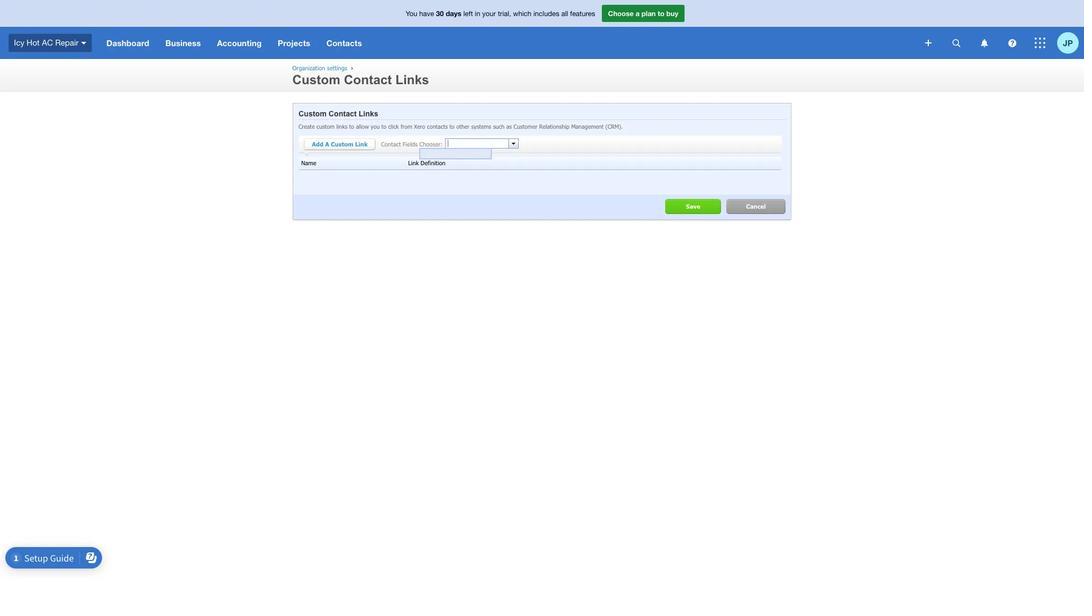 Task type: vqa. For each thing, say whether or not it's contained in the screenshot.
'(CRM).'
yes



Task type: describe. For each thing, give the bounding box(es) containing it.
management
[[571, 123, 604, 130]]

to left other on the top left of page
[[450, 123, 455, 130]]

to left the buy
[[658, 9, 664, 18]]

30
[[436, 9, 444, 18]]

you
[[406, 10, 417, 18]]

organization settings › custom contact links
[[292, 64, 429, 87]]

xero
[[414, 123, 425, 130]]

add a custom link
[[312, 141, 368, 148]]

features
[[570, 10, 595, 18]]

plan
[[642, 9, 656, 18]]

accounting
[[217, 38, 262, 48]]

to right "links"
[[349, 123, 354, 130]]

customer
[[514, 123, 538, 130]]

choose a plan to buy
[[608, 9, 678, 18]]

you
[[371, 123, 380, 130]]

to right you
[[381, 123, 386, 130]]

jp button
[[1057, 27, 1084, 59]]

cancel link
[[726, 199, 786, 214]]

links inside organization settings › custom contact links
[[395, 72, 429, 87]]

jp
[[1063, 38, 1073, 48]]

accounting button
[[209, 27, 270, 59]]

custom inside "custom contact links create custom links to allow you to click from xero contacts to other systems such as customer relationship management (crm)."
[[299, 109, 327, 118]]

contacts
[[427, 123, 448, 130]]

days
[[446, 9, 461, 18]]

dashboard
[[106, 38, 149, 48]]

1 horizontal spatial svg image
[[981, 39, 988, 47]]

cancel
[[746, 203, 766, 210]]

hot
[[27, 38, 40, 47]]

banner containing jp
[[0, 0, 1084, 59]]

links inside "custom contact links create custom links to allow you to click from xero contacts to other systems such as customer relationship management (crm)."
[[359, 109, 378, 118]]

fields
[[403, 141, 418, 148]]

systems
[[471, 123, 491, 130]]

add
[[312, 141, 323, 148]]

icy hot ac repair
[[14, 38, 79, 47]]

›
[[351, 64, 353, 71]]

contact inside "custom contact links create custom links to allow you to click from xero contacts to other systems such as customer relationship management (crm)."
[[329, 109, 357, 118]]

business
[[165, 38, 201, 48]]

contacts button
[[318, 27, 370, 59]]

such
[[493, 123, 505, 130]]

ac
[[42, 38, 53, 47]]

0 horizontal spatial svg image
[[952, 39, 960, 47]]

1 horizontal spatial link
[[408, 160, 419, 167]]

link definition
[[408, 160, 445, 167]]

settings
[[327, 64, 347, 71]]

from
[[401, 123, 412, 130]]

definition
[[421, 160, 445, 167]]

your
[[482, 10, 496, 18]]

as
[[506, 123, 512, 130]]

save button
[[665, 199, 721, 214]]

chooser:
[[419, 141, 443, 148]]

contact inside organization settings › custom contact links
[[344, 72, 392, 87]]

contact fields chooser:
[[381, 141, 443, 148]]



Task type: locate. For each thing, give the bounding box(es) containing it.
link
[[355, 141, 368, 148], [408, 160, 419, 167]]

custom inside button
[[331, 141, 353, 148]]

0 vertical spatial contact
[[344, 72, 392, 87]]

1 vertical spatial links
[[359, 109, 378, 118]]

links up allow
[[359, 109, 378, 118]]

projects button
[[270, 27, 318, 59]]

svg image inside 'icy hot ac repair' popup button
[[81, 42, 87, 44]]

custom inside organization settings › custom contact links
[[292, 72, 340, 87]]

None text field
[[446, 139, 509, 148]]

1 horizontal spatial links
[[395, 72, 429, 87]]

contact
[[344, 72, 392, 87], [329, 109, 357, 118], [381, 141, 401, 148]]

link inside button
[[355, 141, 368, 148]]

projects
[[278, 38, 310, 48]]

banner
[[0, 0, 1084, 59]]

custom contact links create custom links to allow you to click from xero contacts to other systems such as customer relationship management (crm).
[[299, 109, 623, 130]]

custom up create
[[299, 109, 327, 118]]

custom down "organization settings" link
[[292, 72, 340, 87]]

left
[[463, 10, 473, 18]]

svg image
[[1035, 38, 1045, 48], [952, 39, 960, 47], [981, 39, 988, 47]]

organization settings link
[[292, 64, 347, 71]]

organization
[[292, 64, 325, 71]]

1 horizontal spatial svg image
[[925, 40, 932, 46]]

which
[[513, 10, 531, 18]]

contacts
[[326, 38, 362, 48]]

icy hot ac repair button
[[0, 27, 98, 59]]

0 vertical spatial link
[[355, 141, 368, 148]]

choose
[[608, 9, 634, 18]]

click
[[388, 123, 399, 130]]

includes
[[533, 10, 559, 18]]

links up from
[[395, 72, 429, 87]]

svg image
[[1008, 39, 1016, 47], [925, 40, 932, 46], [81, 42, 87, 44]]

icy
[[14, 38, 24, 47]]

0 horizontal spatial svg image
[[81, 42, 87, 44]]

in
[[475, 10, 480, 18]]

0 horizontal spatial link
[[355, 141, 368, 148]]

contact down click
[[381, 141, 401, 148]]

all
[[561, 10, 568, 18]]

trial,
[[498, 10, 511, 18]]

2 vertical spatial custom
[[331, 141, 353, 148]]

1 vertical spatial contact
[[329, 109, 357, 118]]

links
[[395, 72, 429, 87], [359, 109, 378, 118]]

custom right a
[[331, 141, 353, 148]]

to
[[658, 9, 664, 18], [349, 123, 354, 130], [381, 123, 386, 130], [450, 123, 455, 130]]

links
[[336, 123, 348, 130]]

allow
[[356, 123, 369, 130]]

other
[[456, 123, 470, 130]]

1 vertical spatial link
[[408, 160, 419, 167]]

(crm).
[[605, 123, 623, 130]]

1 vertical spatial custom
[[299, 109, 327, 118]]

contact down ›
[[344, 72, 392, 87]]

navigation containing dashboard
[[98, 27, 918, 59]]

0 vertical spatial links
[[395, 72, 429, 87]]

save
[[686, 203, 700, 210]]

link down allow
[[355, 141, 368, 148]]

a
[[636, 9, 640, 18]]

have
[[419, 10, 434, 18]]

0 vertical spatial custom
[[292, 72, 340, 87]]

custom
[[292, 72, 340, 87], [299, 109, 327, 118], [331, 141, 353, 148]]

relationship
[[539, 123, 570, 130]]

2 horizontal spatial svg image
[[1008, 39, 1016, 47]]

create
[[299, 123, 315, 130]]

contact up "links"
[[329, 109, 357, 118]]

0 horizontal spatial links
[[359, 109, 378, 118]]

name
[[301, 160, 316, 167]]

business button
[[157, 27, 209, 59]]

navigation
[[98, 27, 918, 59]]

buy
[[666, 9, 678, 18]]

2 vertical spatial contact
[[381, 141, 401, 148]]

you have 30 days left in your trial, which includes all features
[[406, 9, 595, 18]]

custom
[[317, 123, 335, 130]]

link down contact fields chooser:
[[408, 160, 419, 167]]

2 horizontal spatial svg image
[[1035, 38, 1045, 48]]

repair
[[55, 38, 79, 47]]

add a custom link button
[[304, 139, 376, 151]]

dashboard link
[[98, 27, 157, 59]]

a
[[325, 141, 329, 148]]



